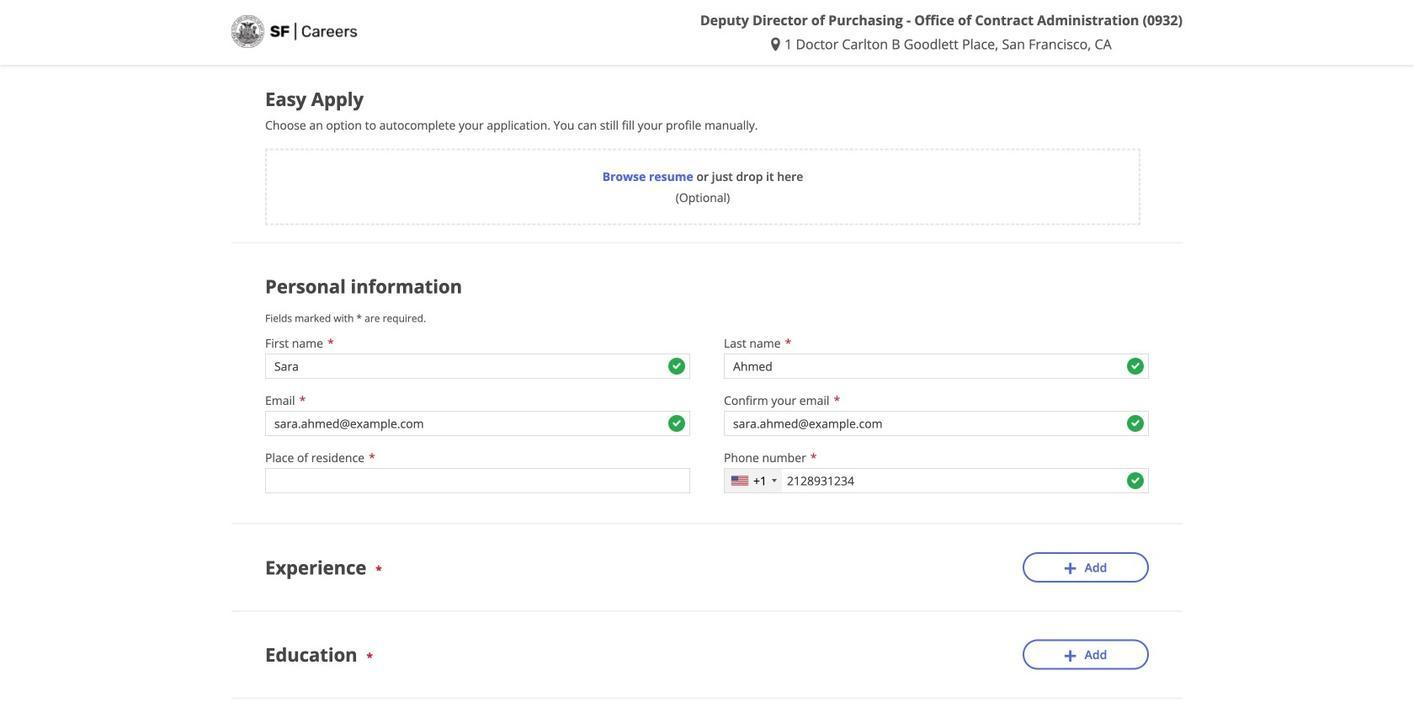 Task type: locate. For each thing, give the bounding box(es) containing it.
city and county of san francisco logo image
[[232, 15, 358, 48]]

location image
[[771, 38, 785, 51]]



Task type: vqa. For each thing, say whether or not it's contained in the screenshot.
LOCATION icon
yes



